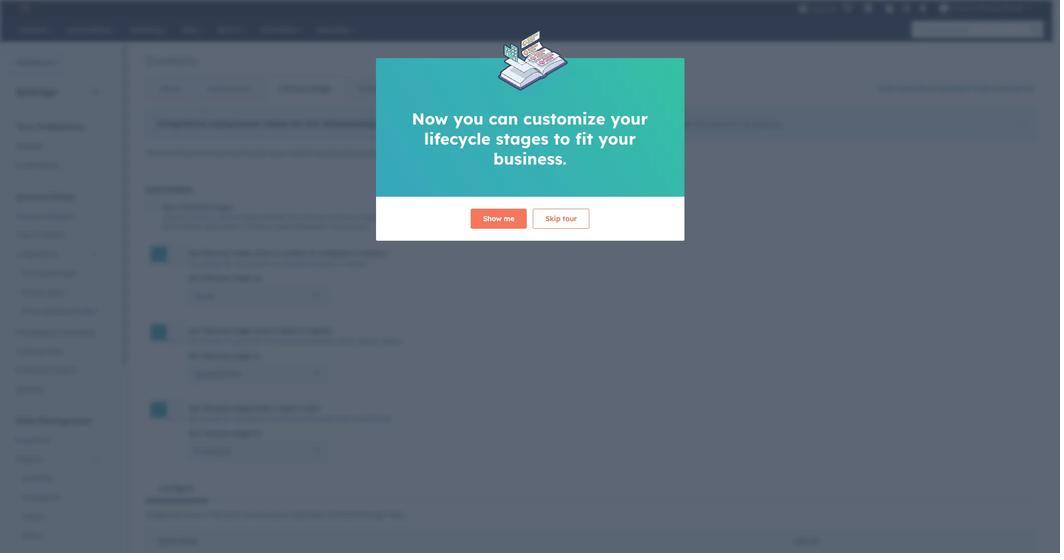 Task type: locate. For each thing, give the bounding box(es) containing it.
1 vertical spatial will
[[326, 511, 337, 520]]

0 horizontal spatial update
[[162, 214, 183, 222]]

1 horizontal spatial will
[[384, 119, 398, 129]]

1 horizontal spatial properties
[[609, 120, 645, 129]]

lifecycle down apply
[[202, 249, 230, 258]]

stages up apply
[[211, 203, 233, 212]]

2 set from the top
[[189, 260, 198, 267]]

update inside sync lifecycle stages update a contact's lifecycle stage whenever their primary company's stage changes. note: this setting doesn't apply when a company moves backwards in your process.
[[162, 214, 183, 222]]

lifecycle up 'contact's'
[[180, 203, 209, 212]]

account up 'account defaults'
[[16, 192, 48, 202]]

1 vertical spatial &
[[42, 366, 47, 375]]

set lifecycle stage to up customer
[[189, 429, 261, 438]]

set lifecycle stage to for customer
[[189, 429, 261, 438]]

in right listed
[[203, 511, 209, 520]]

stage up new
[[232, 249, 252, 258]]

1 horizontal spatial stage
[[311, 84, 331, 93]]

stage down new
[[232, 274, 252, 283]]

0 horizontal spatial contacts
[[22, 474, 52, 483]]

1 horizontal spatial link opens in a new window image
[[662, 121, 669, 129]]

settings link
[[900, 3, 913, 13]]

link opens in a new window image
[[1028, 84, 1035, 96], [1028, 86, 1035, 93], [662, 120, 669, 130], [513, 148, 520, 160]]

set lifecycle stage to down new
[[189, 274, 261, 283]]

company down "whenever"
[[245, 223, 271, 231]]

0 vertical spatial won
[[305, 404, 320, 413]]

the inside tab panel
[[211, 511, 221, 520]]

code
[[46, 347, 63, 356]]

property.
[[752, 120, 782, 129]]

now
[[412, 109, 448, 129]]

2 set lifecycle stage to from the top
[[189, 352, 261, 361]]

stage left new
[[205, 260, 221, 267]]

help button
[[881, 0, 898, 16]]

calling icon image
[[843, 4, 852, 13]]

1 vertical spatial setup
[[51, 192, 74, 202]]

1 horizontal spatial integrations
[[156, 119, 208, 129]]

contacts up opportunity popup button
[[265, 338, 290, 345]]

2 account from the top
[[16, 212, 43, 221]]

this
[[421, 214, 432, 222]]

contact
[[281, 249, 307, 258]]

set lifecycle stage to up opportunity
[[189, 352, 261, 361]]

marketplace downloads
[[16, 328, 96, 337]]

1 set lifecycle stage to from the top
[[189, 274, 261, 283]]

objects
[[16, 455, 41, 464]]

lifecycle down opportunity
[[202, 404, 230, 413]]

dashboard
[[17, 58, 55, 67]]

associated inside the set lifecycle stage when a deal is won set a stage for associated contacts and companies when a deal is won
[[233, 415, 263, 423]]

set lifecycle stage to
[[189, 274, 261, 283], [189, 352, 261, 361], [189, 429, 261, 438]]

lifecycle inside now you can customize your lifecycle stages to fit your business.
[[424, 129, 491, 149]]

deals
[[22, 531, 40, 540]]

move inside tab panel
[[339, 511, 357, 520]]

6 set from the top
[[189, 352, 200, 361]]

associated up opportunity popup button
[[233, 338, 263, 345]]

in left "hubspot"
[[336, 260, 341, 267]]

properties up objects
[[16, 436, 50, 445]]

integrations up as
[[156, 119, 208, 129]]

objects button
[[10, 450, 105, 469]]

is
[[352, 249, 358, 258], [298, 327, 303, 336], [373, 338, 377, 345], [298, 404, 303, 413], [373, 415, 377, 423]]

tracking code link
[[10, 342, 105, 361]]

general link
[[10, 137, 105, 156]]

stage right the lifecycle
[[311, 84, 331, 93]]

lifecycle right about
[[457, 149, 486, 158]]

to get the details of the property.
[[671, 120, 782, 129]]

setup link
[[146, 77, 194, 101]]

1 horizontal spatial company
[[318, 249, 350, 258]]

stage down lead popup button
[[232, 327, 252, 336]]

2 vertical spatial set lifecycle stage to
[[189, 429, 261, 438]]

or right contact
[[309, 249, 316, 258]]

9 set from the top
[[189, 429, 200, 438]]

set
[[189, 249, 200, 258], [189, 260, 198, 267], [189, 274, 200, 283], [189, 327, 200, 336], [189, 338, 198, 345], [189, 352, 200, 361], [189, 404, 200, 413], [189, 415, 198, 423], [189, 429, 200, 438]]

and inside the set lifecycle stage when a deal is won set a stage for associated contacts and companies when a deal is won
[[291, 415, 302, 423]]

associated inside set lifecycle stage when a deal is created set a stage for associated contacts and companies when a deal is created
[[233, 338, 263, 345]]

privacy & consent
[[16, 366, 76, 375]]

private apps
[[22, 288, 64, 297]]

update right update.
[[474, 120, 499, 129]]

marketplaces button
[[858, 0, 879, 16]]

notifications button
[[915, 0, 932, 16]]

now you can customize your lifecycle stages to fit your business. dialog
[[376, 30, 684, 241]]

1 vertical spatial or
[[272, 260, 278, 267]]

stages
[[146, 511, 169, 520]]

move right they
[[222, 149, 240, 158]]

company
[[245, 223, 271, 231], [318, 249, 350, 258]]

through down preset
[[242, 149, 268, 158]]

apps up private apps link
[[60, 269, 76, 278]]

& right users at the top left of the page
[[37, 231, 42, 240]]

2 associated from the top
[[233, 415, 263, 423]]

link opens in a new window image for learn more about lifecycle stages link
[[513, 150, 520, 158]]

0 horizontal spatial integrations
[[16, 250, 57, 259]]

0 vertical spatial setup
[[160, 84, 180, 93]]

sales
[[337, 149, 354, 158]]

contacts up customer popup button
[[265, 415, 290, 423]]

they
[[206, 149, 220, 158]]

0 vertical spatial update
[[474, 120, 499, 129]]

navigation
[[146, 76, 447, 101]]

contacts right new
[[246, 260, 270, 267]]

track
[[146, 149, 163, 158]]

when inside set lifecycle stage when a contact or company is created set a stage for new contacts or companies created in hubspot
[[254, 249, 272, 258]]

0 horizontal spatial will
[[326, 511, 337, 520]]

for up opportunity
[[223, 338, 231, 345]]

to down use
[[554, 129, 570, 149]]

set lifecycle stage to for lead
[[189, 274, 261, 283]]

0 horizontal spatial &
[[37, 231, 42, 240]]

lifecycle down lead
[[202, 327, 230, 336]]

the left order
[[211, 511, 221, 520]]

navigation containing setup
[[146, 76, 447, 101]]

privacy & consent link
[[10, 361, 105, 380]]

stage left name
[[158, 538, 178, 546]]

in inside set lifecycle stage when a contact or company is created set a stage for new contacts or companies created in hubspot
[[336, 260, 341, 267]]

1 vertical spatial apps
[[47, 288, 64, 297]]

the up marketing
[[306, 119, 319, 129]]

contacts up the setup link
[[146, 53, 197, 68]]

1 horizontal spatial move
[[339, 511, 357, 520]]

lifecycle down update.
[[424, 129, 491, 149]]

0 vertical spatial associated
[[233, 338, 263, 345]]

link opens in a new window image down update your integration to use the
[[513, 150, 520, 158]]

company up "hubspot"
[[318, 249, 350, 258]]

contacts right order
[[243, 511, 272, 520]]

contacts left as
[[165, 149, 194, 158]]

for up customer
[[223, 415, 231, 423]]

will
[[384, 119, 398, 129], [326, 511, 337, 520]]

through left them.
[[359, 511, 385, 520]]

0 vertical spatial will
[[384, 119, 398, 129]]

stage up customer
[[205, 415, 221, 423]]

stage up 'process.'
[[359, 214, 375, 222]]

them.
[[387, 511, 405, 520]]

stages down update your integration to use the
[[496, 129, 549, 149]]

and inside set lifecycle stage when a deal is created set a stage for associated contacts and companies when a deal is created
[[291, 338, 302, 345]]

update up setting
[[162, 214, 183, 222]]

0 vertical spatial contacts
[[146, 53, 197, 68]]

set lifecycle stage to for opportunity
[[189, 352, 261, 361]]

link opens in a new window image right api
[[662, 121, 669, 129]]

1 vertical spatial integrations
[[16, 250, 57, 259]]

integrations up connected
[[16, 250, 57, 259]]

0 vertical spatial account
[[16, 192, 48, 202]]

1 vertical spatial properties
[[16, 436, 50, 445]]

update your integration to use the
[[474, 120, 591, 129]]

companies inside tab panel
[[288, 511, 324, 520]]

update
[[474, 120, 499, 129], [162, 214, 183, 222]]

0 horizontal spatial stage
[[158, 538, 178, 546]]

1 vertical spatial won
[[379, 415, 390, 423]]

for inside set lifecycle stage when a deal is created set a stage for associated contacts and companies when a deal is created
[[223, 338, 231, 345]]

8 set from the top
[[189, 415, 198, 423]]

doesn't
[[183, 223, 204, 231]]

properties left api
[[609, 120, 645, 129]]

1 vertical spatial move
[[339, 511, 357, 520]]

1 vertical spatial update
[[162, 214, 183, 222]]

1 vertical spatial company
[[318, 249, 350, 258]]

record customization link
[[345, 77, 446, 101]]

lead
[[194, 291, 213, 301]]

settings image
[[902, 4, 911, 13]]

or
[[309, 249, 316, 258], [272, 260, 278, 267]]

0 vertical spatial link opens in a new window image
[[662, 121, 669, 129]]

3 set lifecycle stage to from the top
[[189, 429, 261, 438]]

0 horizontal spatial through
[[242, 149, 268, 158]]

1 horizontal spatial contacts
[[146, 53, 197, 68]]

0 horizontal spatial or
[[272, 260, 278, 267]]

link opens in a new window image inside learn more about lifecycle stages link
[[513, 150, 520, 158]]

stage name
[[158, 538, 198, 546]]

companies inside the set lifecycle stage when a deal is won set a stage for associated contacts and companies when a deal is won
[[304, 415, 335, 423]]

stage
[[242, 214, 258, 222], [359, 214, 375, 222], [232, 249, 252, 258], [205, 260, 221, 267], [232, 274, 252, 283], [232, 327, 252, 336], [205, 338, 221, 345], [232, 352, 252, 361], [232, 404, 252, 413], [205, 415, 221, 423], [232, 429, 252, 438]]

upgrade
[[810, 5, 837, 13]]

apps inside private apps link
[[47, 288, 64, 297]]

your down "company's"
[[332, 223, 345, 231]]

& right privacy
[[42, 366, 47, 375]]

preset
[[235, 119, 260, 129]]

1 account from the top
[[16, 192, 48, 202]]

your inside sync lifecycle stages update a contact's lifecycle stage whenever their primary company's stage changes. note: this setting doesn't apply when a company moves backwards in your process.
[[332, 223, 345, 231]]

move left them.
[[339, 511, 357, 520]]

defaults
[[45, 212, 73, 221]]

0 vertical spatial stage
[[311, 84, 331, 93]]

0 vertical spatial integrations
[[156, 119, 208, 129]]

1 horizontal spatial update
[[474, 120, 499, 129]]

in down "company's"
[[326, 223, 331, 231]]

0 vertical spatial properties
[[609, 120, 645, 129]]

lifecycle inside set lifecycle stage when a contact or company is created set a stage for new contacts or companies created in hubspot
[[202, 249, 230, 258]]

downloads
[[59, 328, 96, 337]]

1 vertical spatial through
[[359, 511, 385, 520]]

used
[[793, 538, 810, 546]]

1 vertical spatial set lifecycle stage to
[[189, 352, 261, 361]]

0 vertical spatial &
[[37, 231, 42, 240]]

when inside sync lifecycle stages update a contact's lifecycle stage whenever their primary company's stage changes. note: this setting doesn't apply when a company moves backwards in your process.
[[223, 223, 238, 231]]

view contacts in the data model overview link
[[878, 78, 1037, 101]]

stages are listed in the order contacts and companies will move through them. tab panel
[[146, 501, 1037, 553]]

data
[[16, 416, 36, 426]]

design
[[982, 4, 1003, 12]]

settings
[[16, 86, 57, 98]]

link opens in a new window image inside crm properties api link
[[662, 121, 669, 129]]

for left new
[[223, 260, 231, 267]]

contacts
[[146, 53, 197, 68], [22, 474, 52, 483]]

your preferences
[[16, 122, 84, 132]]

1 horizontal spatial or
[[309, 249, 316, 258]]

in
[[930, 84, 936, 93], [326, 223, 331, 231], [336, 260, 341, 267], [203, 511, 209, 520], [811, 538, 819, 546]]

through
[[242, 149, 268, 158], [359, 511, 385, 520]]

crm
[[591, 120, 607, 129]]

apps up service
[[47, 288, 64, 297]]

contacts inside the set lifecycle stage when a deal is won set a stage for associated contacts and companies when a deal is won
[[265, 415, 290, 423]]

account up users at the top left of the page
[[16, 212, 43, 221]]

0 horizontal spatial company
[[245, 223, 271, 231]]

1 horizontal spatial &
[[42, 366, 47, 375]]

integrations using preset values for the 'lifecyclestage' will need to update.
[[156, 119, 464, 129]]

0 horizontal spatial move
[[222, 149, 240, 158]]

contacts
[[898, 84, 928, 93], [165, 149, 194, 158], [246, 260, 270, 267], [265, 338, 290, 345], [265, 415, 290, 423], [243, 511, 272, 520]]

notifications image
[[919, 5, 928, 14]]

of
[[731, 120, 738, 129]]

for inside set lifecycle stage when a contact or company is created set a stage for new contacts or companies created in hubspot
[[223, 260, 231, 267]]

& for privacy
[[42, 366, 47, 375]]

properties
[[609, 120, 645, 129], [16, 436, 50, 445]]

1 vertical spatial link opens in a new window image
[[513, 150, 520, 158]]

their
[[288, 214, 301, 222]]

provider
[[69, 307, 96, 316]]

processes.
[[356, 149, 390, 158]]

will inside tab panel
[[326, 511, 337, 520]]

and
[[322, 149, 335, 158], [291, 338, 302, 345], [291, 415, 302, 423], [274, 511, 286, 520]]

set lifecycle stage when a deal is won set a stage for associated contacts and companies when a deal is won
[[189, 404, 390, 423]]

stage inside tab panel
[[158, 538, 178, 546]]

lifecycle
[[424, 129, 491, 149], [457, 149, 486, 158], [180, 203, 209, 212], [218, 214, 240, 222], [202, 249, 230, 258], [202, 274, 230, 283], [202, 327, 230, 336], [202, 352, 230, 361], [202, 404, 230, 413], [202, 429, 230, 438]]

link opens in a new window image
[[662, 121, 669, 129], [513, 150, 520, 158]]

0 vertical spatial set lifecycle stage to
[[189, 274, 261, 283]]

get
[[682, 120, 693, 129]]

me
[[504, 214, 515, 223]]

values
[[263, 119, 289, 129]]

account
[[16, 192, 48, 202], [16, 212, 43, 221]]

integration
[[518, 120, 554, 129]]

or up lead popup button
[[272, 260, 278, 267]]

marketplaces image
[[864, 5, 873, 14]]

integrations inside button
[[16, 250, 57, 259]]

contacts up companies
[[22, 474, 52, 483]]

1 vertical spatial associated
[[233, 415, 263, 423]]

record customization
[[360, 84, 432, 93]]

associated up customer popup button
[[233, 415, 263, 423]]

are
[[171, 511, 181, 520]]

1 associated from the top
[[233, 338, 263, 345]]

process.
[[347, 223, 370, 231]]

1 horizontal spatial through
[[359, 511, 385, 520]]

opportunity
[[194, 369, 240, 379]]

&
[[37, 231, 42, 240], [42, 366, 47, 375]]

0 horizontal spatial won
[[305, 404, 320, 413]]

0 vertical spatial company
[[245, 223, 271, 231]]

menu
[[798, 0, 1041, 16]]

0 vertical spatial apps
[[60, 269, 76, 278]]

consent
[[49, 366, 76, 375]]

1 vertical spatial contacts
[[22, 474, 52, 483]]

lifecycle up apply
[[218, 214, 240, 222]]

for inside the set lifecycle stage when a deal is won set a stage for associated contacts and companies when a deal is won
[[223, 415, 231, 423]]

company's
[[327, 214, 358, 222]]

stages inside sync lifecycle stages update a contact's lifecycle stage whenever their primary company's stage changes. note: this setting doesn't apply when a company moves backwards in your process.
[[211, 203, 233, 212]]

1 vertical spatial account
[[16, 212, 43, 221]]

order
[[223, 511, 241, 520]]

stage up opportunity popup button
[[232, 352, 252, 361]]

0 horizontal spatial properties
[[16, 436, 50, 445]]

apps inside "connected apps" link
[[60, 269, 76, 278]]

0 horizontal spatial link opens in a new window image
[[513, 150, 520, 158]]

1 vertical spatial stage
[[158, 538, 178, 546]]



Task type: describe. For each thing, give the bounding box(es) containing it.
business.
[[493, 149, 567, 169]]

set lifecycle stage when a contact or company is created set a stage for new contacts or companies created in hubspot
[[189, 249, 386, 267]]

lifecycle up customer
[[202, 429, 230, 438]]

company inside set lifecycle stage when a contact or company is created set a stage for new contacts or companies created in hubspot
[[318, 249, 350, 258]]

to up opportunity popup button
[[254, 352, 261, 361]]

you
[[453, 109, 484, 129]]

to left use
[[556, 120, 563, 129]]

lifecycle stage
[[278, 84, 331, 93]]

notifications
[[16, 161, 59, 170]]

contacts inside data management element
[[22, 474, 52, 483]]

to inside now you can customize your lifecycle stages to fit your business.
[[554, 129, 570, 149]]

used in
[[793, 538, 819, 546]]

sync lifecycle stages update a contact's lifecycle stage whenever their primary company's stage changes. note: this setting doesn't apply when a company moves backwards in your process.
[[162, 203, 432, 231]]

in inside sync lifecycle stages update a contact's lifecycle stage whenever their primary company's stage changes. note: this setting doesn't apply when a company moves backwards in your process.
[[326, 223, 331, 231]]

stage up customer popup button
[[232, 429, 252, 438]]

connected
[[22, 269, 58, 278]]

1 horizontal spatial setup
[[160, 84, 180, 93]]

note:
[[404, 214, 419, 222]]

Search HubSpot search field
[[912, 21, 1035, 38]]

the right use
[[578, 120, 589, 129]]

private apps link
[[10, 283, 105, 302]]

to right "need"
[[423, 119, 431, 129]]

data
[[952, 84, 968, 93]]

integrations for integrations
[[16, 250, 57, 259]]

name
[[180, 538, 198, 546]]

companies inside set lifecycle stage when a contact or company is created set a stage for new contacts or companies created in hubspot
[[280, 260, 311, 267]]

about
[[434, 149, 455, 158]]

account for account setup
[[16, 192, 48, 202]]

now you can customize your lifecycle stages to fit your business.
[[412, 109, 648, 169]]

users
[[16, 231, 35, 240]]

private
[[22, 288, 45, 297]]

your
[[16, 122, 34, 132]]

your preferences element
[[10, 121, 105, 175]]

lifecycle stage link
[[264, 77, 345, 101]]

contacts inside set lifecycle stage when a contact or company is created set a stage for new contacts or companies created in hubspot
[[246, 260, 270, 267]]

lifecycle
[[278, 84, 309, 93]]

changes.
[[377, 214, 402, 222]]

contacts inside set lifecycle stage when a deal is created set a stage for associated contacts and companies when a deal is created
[[265, 338, 290, 345]]

in right used at the right
[[811, 538, 819, 546]]

email service provider
[[22, 307, 96, 316]]

update.
[[434, 119, 464, 129]]

deals link
[[10, 526, 105, 545]]

link opens in a new window image for crm properties api link
[[662, 121, 669, 129]]

dashboard link
[[0, 53, 62, 73]]

associated for customer
[[233, 415, 263, 423]]

api
[[647, 120, 660, 129]]

companies link
[[10, 488, 105, 507]]

service
[[42, 307, 67, 316]]

primary
[[303, 214, 325, 222]]

to left the get
[[673, 120, 680, 129]]

contacts right view
[[898, 84, 928, 93]]

whenever
[[260, 214, 287, 222]]

the right the of
[[740, 120, 750, 129]]

associations link
[[194, 77, 264, 101]]

contacts link
[[10, 469, 105, 488]]

apps for private apps
[[47, 288, 64, 297]]

set lifecycle stage when a deal is created set a stage for associated contacts and companies when a deal is created
[[189, 327, 400, 345]]

show me button
[[471, 209, 527, 229]]

3 set from the top
[[189, 274, 200, 283]]

configure link
[[146, 477, 208, 501]]

apply
[[205, 223, 221, 231]]

skip
[[546, 214, 561, 223]]

account for account defaults
[[16, 212, 43, 221]]

email
[[22, 307, 40, 316]]

in left data on the right of page
[[930, 84, 936, 93]]

account setup
[[16, 192, 74, 202]]

fit
[[576, 129, 593, 149]]

management
[[38, 416, 91, 426]]

to up customer popup button
[[254, 429, 261, 438]]

crm properties api
[[591, 120, 660, 129]]

& for users
[[37, 231, 42, 240]]

customize
[[523, 109, 606, 129]]

companies inside set lifecycle stage when a deal is created set a stage for associated contacts and companies when a deal is created
[[304, 338, 335, 345]]

automation
[[146, 185, 193, 195]]

your left integration
[[501, 120, 516, 129]]

show
[[483, 214, 502, 223]]

users & teams link
[[10, 226, 105, 245]]

learn more about lifecycle stages
[[392, 149, 511, 158]]

integrations for integrations using preset values for the 'lifecyclestage' will need to update.
[[156, 119, 208, 129]]

your right crm
[[611, 109, 648, 129]]

your down crm properties api
[[598, 129, 636, 149]]

and inside tab panel
[[274, 511, 286, 520]]

notifications link
[[10, 156, 105, 175]]

7 set from the top
[[189, 404, 200, 413]]

hubspot image
[[18, 2, 30, 14]]

connected apps
[[22, 269, 76, 278]]

stage up opportunity
[[205, 338, 221, 345]]

hubspot
[[342, 260, 367, 267]]

is inside set lifecycle stage when a contact or company is created set a stage for new contacts or companies created in hubspot
[[352, 249, 358, 258]]

tour
[[563, 214, 577, 223]]

model
[[970, 84, 992, 93]]

contacts inside tab panel
[[243, 511, 272, 520]]

lifecycle inside the set lifecycle stage when a deal is won set a stage for associated contacts and companies when a deal is won
[[202, 404, 230, 413]]

contact's
[[190, 214, 216, 222]]

search button
[[1027, 21, 1044, 38]]

lifecycle inside set lifecycle stage when a deal is created set a stage for associated contacts and companies when a deal is created
[[202, 327, 230, 336]]

0 vertical spatial through
[[242, 149, 268, 158]]

for right values
[[292, 119, 303, 129]]

company inside sync lifecycle stages update a contact's lifecycle stage whenever their primary company's stage changes. note: this setting doesn't apply when a company moves backwards in your process.
[[245, 223, 271, 231]]

search image
[[1032, 26, 1039, 33]]

account defaults
[[16, 212, 73, 221]]

associated for opportunity
[[233, 338, 263, 345]]

overview
[[994, 84, 1026, 93]]

0 vertical spatial or
[[309, 249, 316, 258]]

james peterson image
[[940, 4, 949, 13]]

the left data on the right of page
[[938, 84, 950, 93]]

1 horizontal spatial won
[[379, 415, 390, 423]]

learn more about lifecycle stages link
[[392, 148, 522, 160]]

help image
[[885, 5, 894, 14]]

new
[[233, 260, 244, 267]]

lifecycle up lead
[[202, 274, 230, 283]]

security link
[[10, 380, 105, 399]]

account setup element
[[10, 191, 105, 399]]

stage left "whenever"
[[242, 214, 258, 222]]

through inside tab panel
[[359, 511, 385, 520]]

learn
[[392, 149, 412, 158]]

lifecycle up opportunity
[[202, 352, 230, 361]]

skip tour
[[546, 214, 577, 223]]

upgrade image
[[799, 4, 808, 13]]

provation
[[951, 4, 980, 12]]

lead button
[[189, 286, 329, 306]]

5 set from the top
[[189, 338, 198, 345]]

your left marketing
[[270, 149, 285, 158]]

teams
[[43, 231, 65, 240]]

use
[[565, 120, 576, 129]]

preferences
[[37, 122, 84, 132]]

apps for connected apps
[[60, 269, 76, 278]]

moves
[[273, 223, 292, 231]]

menu containing provation design studio
[[798, 0, 1041, 16]]

data management element
[[10, 416, 105, 553]]

customer
[[194, 447, 231, 457]]

0 vertical spatial move
[[222, 149, 240, 158]]

'lifecyclestage'
[[321, 119, 381, 129]]

security
[[16, 385, 43, 394]]

backwards
[[293, 223, 324, 231]]

calling icon button
[[839, 2, 856, 15]]

view contacts in the data model overview
[[878, 84, 1026, 93]]

to up lead popup button
[[254, 274, 261, 283]]

provation design studio
[[951, 4, 1025, 12]]

tracking code
[[16, 347, 63, 356]]

record
[[360, 84, 383, 93]]

stage down opportunity popup button
[[232, 404, 252, 413]]

0 horizontal spatial setup
[[51, 192, 74, 202]]

companies
[[22, 493, 59, 502]]

properties inside data management element
[[16, 436, 50, 445]]

email service provider link
[[10, 302, 105, 321]]

link opens in a new window image inside crm properties api link
[[662, 120, 669, 130]]

illustration of open book with information image
[[483, 30, 578, 100]]

1 set from the top
[[189, 249, 200, 258]]

leads
[[22, 512, 42, 521]]

stages down can
[[488, 149, 511, 158]]

stages inside now you can customize your lifecycle stages to fit your business.
[[496, 129, 549, 149]]

4 set from the top
[[189, 327, 200, 336]]

the right the get
[[695, 120, 705, 129]]



Task type: vqa. For each thing, say whether or not it's contained in the screenshot.
companies inside the the set lifecycle stage when a deal is won set a stage for associated contacts and companies when a deal is won
yes



